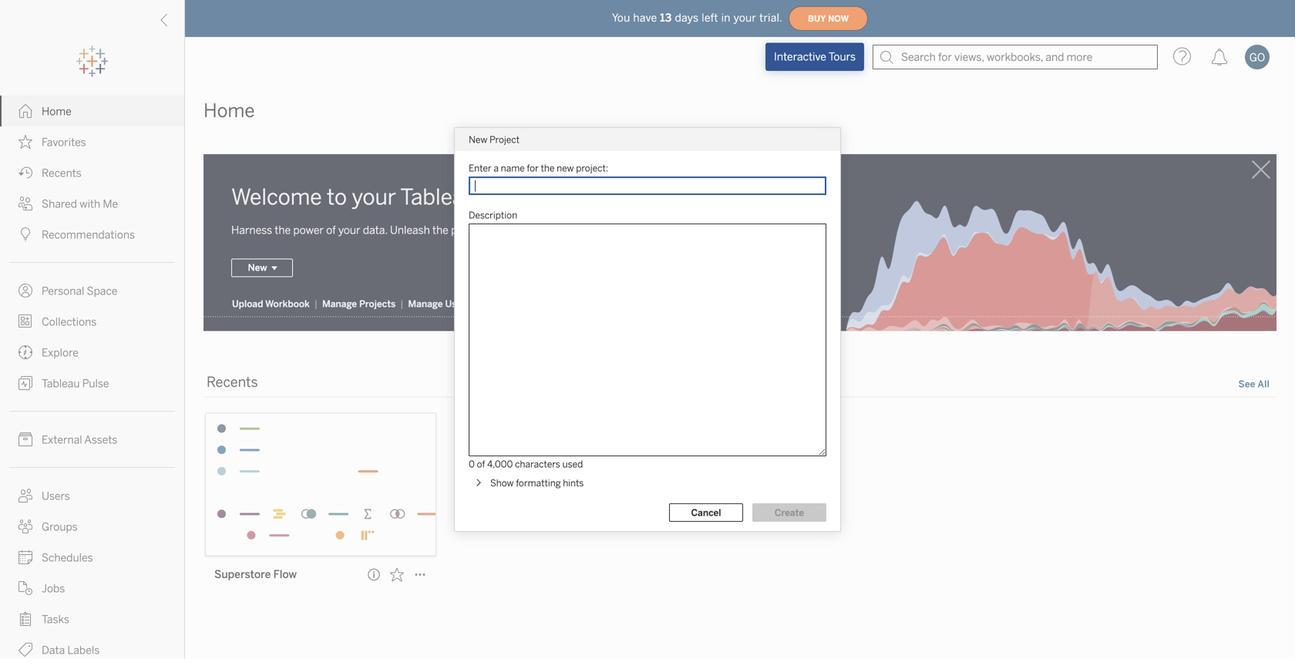 Task type: locate. For each thing, give the bounding box(es) containing it.
manage projects link
[[322, 298, 397, 310]]

potential
[[451, 224, 495, 237]]

shared with me link
[[0, 188, 184, 219]]

the right the for
[[541, 163, 555, 174]]

the
[[541, 163, 555, 174], [275, 224, 291, 237], [433, 224, 449, 237]]

manage left projects
[[322, 298, 357, 310]]

of down description
[[497, 224, 507, 237]]

new inside dialog
[[469, 134, 488, 145]]

data labels link
[[0, 635, 184, 659]]

collections
[[42, 316, 97, 329]]

0 horizontal spatial home
[[42, 105, 72, 118]]

1 horizontal spatial |
[[400, 298, 404, 310]]

0 horizontal spatial manage
[[322, 298, 357, 310]]

characters
[[515, 459, 561, 470]]

cancel button
[[669, 504, 743, 522]]

0 vertical spatial recents
[[42, 167, 82, 180]]

0 horizontal spatial new
[[248, 262, 267, 273]]

1 horizontal spatial users
[[445, 298, 470, 310]]

|
[[314, 298, 318, 310], [400, 298, 404, 310]]

0 horizontal spatial recents
[[42, 167, 82, 180]]

the right unleash
[[433, 224, 449, 237]]

recommendations link
[[0, 219, 184, 250]]

new project
[[469, 134, 520, 145]]

new project dialog
[[455, 128, 841, 531]]

schedules
[[42, 552, 93, 564]]

Description text field
[[469, 224, 827, 457]]

1 horizontal spatial recents
[[207, 374, 258, 391]]

0 horizontal spatial users
[[42, 490, 70, 503]]

you have 13 days left in your trial.
[[612, 11, 783, 24]]

1 manage from the left
[[322, 298, 357, 310]]

of
[[326, 224, 336, 237], [497, 224, 507, 237], [477, 459, 485, 470]]

of right 0
[[477, 459, 485, 470]]

new for new
[[248, 262, 267, 273]]

tableau
[[400, 184, 477, 210], [42, 377, 80, 390]]

buy now
[[808, 14, 849, 23]]

enter a name for the new project:
[[469, 163, 609, 174]]

external assets link
[[0, 424, 184, 455]]

create button
[[753, 504, 827, 522]]

0 horizontal spatial of
[[326, 224, 336, 237]]

groups
[[42, 521, 78, 534]]

0 vertical spatial tableau
[[400, 184, 477, 210]]

2 horizontal spatial the
[[541, 163, 555, 174]]

0 vertical spatial new
[[469, 134, 488, 145]]

2 horizontal spatial of
[[497, 224, 507, 237]]

| right workbook
[[314, 298, 318, 310]]

the left power
[[275, 224, 291, 237]]

harness
[[231, 224, 272, 237]]

hints
[[563, 478, 584, 489]]

home
[[204, 100, 255, 122], [42, 105, 72, 118]]

1 horizontal spatial of
[[477, 459, 485, 470]]

recommendations
[[42, 229, 135, 241]]

me
[[103, 198, 118, 211]]

| right projects
[[400, 298, 404, 310]]

new up upload
[[248, 262, 267, 273]]

users inside the main navigation. press the up and down arrow keys to access links. element
[[42, 490, 70, 503]]

tableau down explore
[[42, 377, 80, 390]]

of right power
[[326, 224, 336, 237]]

interactive tours
[[774, 51, 856, 63]]

new
[[557, 163, 574, 174]]

users down potential
[[445, 298, 470, 310]]

explore
[[42, 347, 79, 359]]

show
[[490, 478, 514, 489]]

new inside popup button
[[248, 262, 267, 273]]

explore link
[[0, 337, 184, 368]]

used
[[563, 459, 583, 470]]

0 horizontal spatial the
[[275, 224, 291, 237]]

1 vertical spatial new
[[248, 262, 267, 273]]

0 horizontal spatial tableau
[[42, 377, 80, 390]]

users link
[[0, 480, 184, 511]]

pulse
[[82, 377, 109, 390]]

manage right projects
[[408, 298, 443, 310]]

1 vertical spatial users
[[42, 490, 70, 503]]

for
[[527, 163, 539, 174]]

tableau pulse link
[[0, 368, 184, 399]]

personal space link
[[0, 275, 184, 306]]

1 vertical spatial tableau
[[42, 377, 80, 390]]

recents inside the main navigation. press the up and down arrow keys to access links. element
[[42, 167, 82, 180]]

manage
[[322, 298, 357, 310], [408, 298, 443, 310]]

of inside 'new project' dialog
[[477, 459, 485, 470]]

jobs link
[[0, 573, 184, 604]]

1 horizontal spatial new
[[469, 134, 488, 145]]

show formatting hints button
[[470, 474, 587, 493]]

1 horizontal spatial manage
[[408, 298, 443, 310]]

to
[[327, 184, 347, 210]]

enter
[[469, 163, 492, 174]]

personal
[[42, 285, 84, 298]]

your down description
[[509, 224, 532, 237]]

tableau pulse
[[42, 377, 109, 390]]

tableau up unleash
[[400, 184, 477, 210]]

home link
[[0, 96, 184, 126]]

power
[[293, 224, 324, 237]]

1 vertical spatial recents
[[207, 374, 258, 391]]

0 horizontal spatial |
[[314, 298, 318, 310]]

assets
[[84, 434, 117, 447]]

shared
[[42, 198, 77, 211]]

new left the project
[[469, 134, 488, 145]]

superstore
[[214, 568, 271, 581]]

flow
[[274, 568, 297, 581]]

4,000
[[487, 459, 513, 470]]

you
[[612, 11, 630, 24]]

your
[[734, 11, 757, 24], [352, 184, 396, 210], [338, 224, 361, 237], [509, 224, 532, 237]]

users up 'groups'
[[42, 490, 70, 503]]

new for new project
[[469, 134, 488, 145]]

tasks link
[[0, 604, 184, 635]]

harness the power of your data. unleash the potential of your people.
[[231, 224, 570, 237]]

external
[[42, 434, 82, 447]]

upload
[[232, 298, 263, 310]]



Task type: describe. For each thing, give the bounding box(es) containing it.
see
[[1239, 379, 1256, 390]]

groups link
[[0, 511, 184, 542]]

a
[[494, 163, 499, 174]]

buy now button
[[789, 6, 868, 31]]

1 horizontal spatial home
[[204, 100, 255, 122]]

new button
[[231, 259, 293, 277]]

favorites link
[[0, 126, 184, 157]]

create
[[775, 507, 804, 518]]

space
[[87, 285, 118, 298]]

0 of 4,000 characters used
[[469, 459, 583, 470]]

tours
[[829, 51, 856, 63]]

schedules link
[[0, 542, 184, 573]]

1 | from the left
[[314, 298, 318, 310]]

1 horizontal spatial tableau
[[400, 184, 477, 210]]

upload workbook | manage projects | manage users
[[232, 298, 470, 310]]

home inside the main navigation. press the up and down arrow keys to access links. element
[[42, 105, 72, 118]]

interactive
[[774, 51, 827, 63]]

13
[[660, 11, 672, 24]]

cancel
[[691, 507, 721, 518]]

0
[[469, 459, 475, 470]]

welcome
[[231, 184, 322, 210]]

shared with me
[[42, 198, 118, 211]]

0 vertical spatial users
[[445, 298, 470, 310]]

upload workbook button
[[231, 298, 311, 310]]

site
[[482, 184, 517, 210]]

your up data.
[[352, 184, 396, 210]]

days
[[675, 11, 699, 24]]

project:
[[576, 163, 609, 174]]

people.
[[534, 224, 570, 237]]

superstore flow
[[214, 568, 297, 581]]

the inside 'new project' dialog
[[541, 163, 555, 174]]

have
[[633, 11, 657, 24]]

main navigation. press the up and down arrow keys to access links. element
[[0, 96, 184, 659]]

2 manage from the left
[[408, 298, 443, 310]]

your left data.
[[338, 224, 361, 237]]

1 horizontal spatial the
[[433, 224, 449, 237]]

with
[[80, 198, 100, 211]]

welcome to your tableau site
[[231, 184, 517, 210]]

trial.
[[760, 11, 783, 24]]

data
[[42, 644, 65, 657]]

Enter a name for the new project: text field
[[469, 177, 827, 195]]

see all link
[[1238, 377, 1271, 393]]

show formatting hints
[[490, 478, 584, 489]]

projects
[[359, 298, 396, 310]]

in
[[722, 11, 731, 24]]

tableau inside the main navigation. press the up and down arrow keys to access links. element
[[42, 377, 80, 390]]

data labels
[[42, 644, 100, 657]]

your right in
[[734, 11, 757, 24]]

buy
[[808, 14, 826, 23]]

2 | from the left
[[400, 298, 404, 310]]

collections link
[[0, 306, 184, 337]]

see all
[[1239, 379, 1270, 390]]

description
[[469, 210, 518, 221]]

labels
[[67, 644, 100, 657]]

now
[[828, 14, 849, 23]]

name
[[501, 163, 525, 174]]

jobs
[[42, 583, 65, 595]]

workbook
[[265, 298, 310, 310]]

navigation panel element
[[0, 46, 184, 659]]

personal space
[[42, 285, 118, 298]]

all
[[1258, 379, 1270, 390]]

project
[[490, 134, 520, 145]]

data.
[[363, 224, 388, 237]]

left
[[702, 11, 719, 24]]

tasks
[[42, 613, 69, 626]]

unleash
[[390, 224, 430, 237]]

recents link
[[0, 157, 184, 188]]

formatting
[[516, 478, 561, 489]]

manage users link
[[407, 298, 471, 310]]

favorites
[[42, 136, 86, 149]]

external assets
[[42, 434, 117, 447]]



Task type: vqa. For each thing, say whether or not it's contained in the screenshot.
rightmost 'DOWNLOAD'
no



